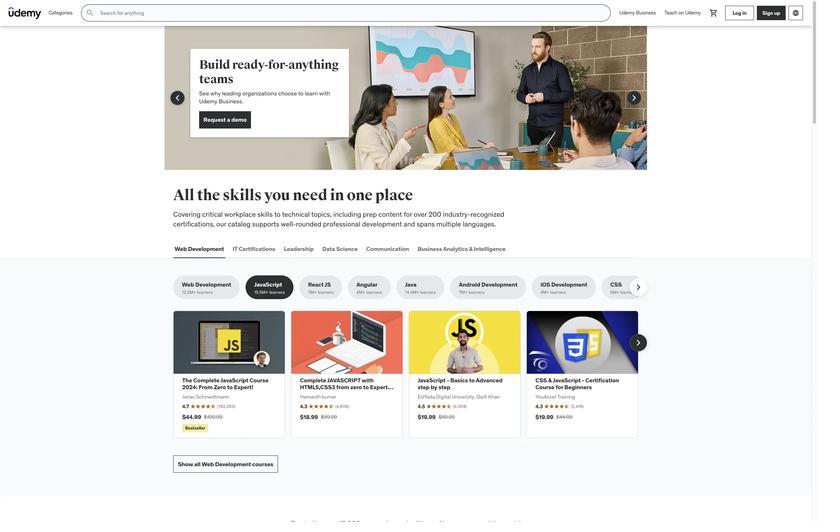 Task type: vqa. For each thing, say whether or not it's contained in the screenshot.


Task type: describe. For each thing, give the bounding box(es) containing it.
2 step from the left
[[439, 384, 451, 391]]

javascript 15.5m+ learners
[[255, 281, 285, 295]]

development for android development 7m+ learners
[[482, 281, 518, 288]]

to inside covering critical workplace skills to technical topics, including prep content for over 200 industry-recognized certifications, our catalog supports well-rounded professional development and spans multiple languages.
[[275, 210, 281, 219]]

certifications,
[[173, 220, 215, 228]]

teach
[[665, 9, 678, 16]]

well-
[[281, 220, 296, 228]]

sign
[[763, 10, 774, 16]]

css & javascript - certification course for beginners link
[[536, 377, 620, 391]]

business.
[[219, 98, 244, 105]]

request
[[204, 116, 226, 123]]

learners inside ios development 4m+ learners
[[551, 290, 567, 295]]

shopping cart with 0 items image
[[710, 9, 719, 17]]

you
[[264, 186, 290, 205]]

prep
[[363, 210, 377, 219]]

for-
[[268, 57, 289, 72]]

html5,css3
[[300, 384, 335, 391]]

show all web development courses link
[[173, 456, 278, 473]]

skills inside covering critical workplace skills to technical topics, including prep content for over 200 industry-recognized certifications, our catalog supports well-rounded professional development and spans multiple languages.
[[258, 210, 273, 219]]

organizations
[[243, 90, 277, 97]]

communication button
[[365, 241, 411, 258]]

development inside 'link'
[[215, 461, 251, 468]]

courses
[[252, 461, 274, 468]]

7m+ for android development
[[459, 290, 468, 295]]

learners inside javascript 15.5m+ learners
[[270, 290, 285, 295]]

all
[[173, 186, 195, 205]]

zero
[[351, 384, 362, 391]]

beginners
[[565, 384, 592, 391]]

learners inside css 9m+ learners
[[621, 290, 637, 295]]

java
[[405, 281, 417, 288]]

development for web development
[[188, 245, 224, 253]]

build
[[199, 57, 230, 72]]

web development 12.2m+ learners
[[182, 281, 231, 295]]

it certifications button
[[231, 241, 277, 258]]

covering
[[173, 210, 201, 219]]

the complete javascript course 2024: from zero to expert! link
[[182, 377, 269, 391]]

topics,
[[312, 210, 332, 219]]

& inside 'button'
[[469, 245, 473, 253]]

build ready-for-anything teams see why leading organizations choose to learn with udemy business.
[[199, 57, 339, 105]]

4m+ inside angular 4m+ learners
[[357, 290, 366, 295]]

professional
[[323, 220, 361, 228]]

android development 7m+ learners
[[459, 281, 518, 295]]

carousel element containing the complete javascript course 2024: from zero to expert!
[[173, 311, 648, 439]]

certification
[[586, 377, 620, 384]]

submit search image
[[86, 9, 95, 17]]

12.2m+
[[182, 290, 196, 295]]

communication
[[367, 245, 409, 253]]

teach on udemy link
[[661, 4, 706, 22]]

including
[[334, 210, 362, 219]]

categories button
[[44, 4, 77, 22]]

show all web development courses
[[178, 461, 274, 468]]

javascript inside javascript 15.5m+ learners
[[255, 281, 282, 288]]

course inside 'css & javascript - certification course for beginners'
[[536, 384, 555, 391]]

expert!
[[234, 384, 254, 391]]

react js 7m+ learners
[[308, 281, 334, 295]]

200
[[429, 210, 442, 219]]

1 vertical spatial in
[[330, 186, 344, 205]]

zero
[[214, 384, 226, 391]]

log
[[733, 10, 742, 16]]

javascript
[[327, 377, 361, 384]]

with inside build ready-for-anything teams see why leading organizations choose to learn with udemy business.
[[320, 90, 330, 97]]

sign up
[[763, 10, 781, 16]]

javascript inside javascript - basics to advanced step by step
[[418, 377, 446, 384]]

ready-
[[232, 57, 268, 72]]

web inside show all web development courses 'link'
[[202, 461, 214, 468]]

- inside 'css & javascript - certification course for beginners'
[[582, 377, 585, 384]]

advanced
[[476, 377, 503, 384]]

udemy business link
[[616, 4, 661, 22]]

1 step from the left
[[418, 384, 430, 391]]

certifications
[[239, 245, 276, 253]]

log in link
[[726, 6, 755, 20]]

by
[[431, 384, 438, 391]]

the
[[197, 186, 220, 205]]

course inside the complete javascript course 2024: from zero to expert!
[[250, 377, 269, 384]]

javascript - basics to advanced step by step link
[[418, 377, 503, 391]]

all
[[194, 461, 201, 468]]

development for ios development 4m+ learners
[[552, 281, 588, 288]]

for inside 'css & javascript - certification course for beginners'
[[556, 384, 564, 391]]

intelligence
[[474, 245, 506, 253]]

up
[[775, 10, 781, 16]]

development
[[362, 220, 402, 228]]

rounded
[[296, 220, 322, 228]]

basics
[[451, 377, 468, 384]]

workplace
[[225, 210, 256, 219]]

15.5m+
[[255, 290, 269, 295]]

complete javascript with html5,css3 from zero to expert- 2023 link
[[300, 377, 394, 398]]

web for web development
[[175, 245, 187, 253]]

2 horizontal spatial udemy
[[686, 9, 701, 16]]

in inside 'link'
[[743, 10, 747, 16]]

complete inside complete javascript with html5,css3 from zero to expert- 2023
[[300, 377, 326, 384]]

expert-
[[370, 384, 390, 391]]

ios development 4m+ learners
[[541, 281, 588, 295]]

next image for carousel "element" containing the complete javascript course 2024: from zero to expert!
[[633, 337, 645, 349]]

teach on udemy
[[665, 9, 701, 16]]

Search for anything text field
[[99, 7, 602, 19]]

choose
[[279, 90, 297, 97]]

2023
[[300, 391, 314, 398]]

over
[[414, 210, 427, 219]]

to inside javascript - basics to advanced step by step
[[470, 377, 475, 384]]

javascript inside 'css & javascript - certification course for beginners'
[[553, 377, 581, 384]]

ios
[[541, 281, 551, 288]]

data science button
[[321, 241, 359, 258]]

industry-
[[443, 210, 471, 219]]

to inside the complete javascript course 2024: from zero to expert!
[[227, 384, 233, 391]]

sign up link
[[758, 6, 787, 20]]



Task type: locate. For each thing, give the bounding box(es) containing it.
css
[[611, 281, 622, 288], [536, 377, 548, 384]]

1 4m+ from the left
[[357, 290, 366, 295]]

7m+ inside android development 7m+ learners
[[459, 290, 468, 295]]

0 vertical spatial css
[[611, 281, 622, 288]]

science
[[337, 245, 358, 253]]

development down certifications,
[[188, 245, 224, 253]]

2 - from the left
[[582, 377, 585, 384]]

step
[[418, 384, 430, 391], [439, 384, 451, 391]]

business
[[637, 9, 657, 16], [418, 245, 442, 253]]

to inside build ready-for-anything teams see why leading organizations choose to learn with udemy business.
[[299, 90, 304, 97]]

categories
[[49, 9, 73, 16]]

7m+
[[308, 290, 317, 295], [459, 290, 468, 295]]

javascript
[[255, 281, 282, 288], [221, 377, 249, 384], [418, 377, 446, 384], [553, 377, 581, 384]]

0 vertical spatial with
[[320, 90, 330, 97]]

step right by
[[439, 384, 451, 391]]

topic filters element
[[173, 276, 648, 300]]

7m+ for react js
[[308, 290, 317, 295]]

1 horizontal spatial css
[[611, 281, 622, 288]]

14.4m+
[[405, 290, 420, 295]]

angular
[[357, 281, 378, 288]]

0 horizontal spatial -
[[447, 377, 450, 384]]

1 7m+ from the left
[[308, 290, 317, 295]]

for up and
[[404, 210, 413, 219]]

1 vertical spatial &
[[549, 377, 552, 384]]

& inside 'css & javascript - certification course for beginners'
[[549, 377, 552, 384]]

0 horizontal spatial business
[[418, 245, 442, 253]]

skills up workplace
[[223, 186, 262, 205]]

with
[[320, 90, 330, 97], [362, 377, 374, 384]]

1 horizontal spatial course
[[536, 384, 555, 391]]

1 horizontal spatial business
[[637, 9, 657, 16]]

previous image
[[172, 92, 183, 104]]

6 learners from the left
[[469, 290, 485, 295]]

with inside complete javascript with html5,css3 from zero to expert- 2023
[[362, 377, 374, 384]]

0 horizontal spatial for
[[404, 210, 413, 219]]

leadership button
[[283, 241, 316, 258]]

development
[[188, 245, 224, 253], [195, 281, 231, 288], [482, 281, 518, 288], [552, 281, 588, 288], [215, 461, 251, 468]]

development up 12.2m+
[[195, 281, 231, 288]]

javascript left basics
[[418, 377, 446, 384]]

0 vertical spatial carousel element
[[165, 26, 648, 187]]

0 vertical spatial web
[[175, 245, 187, 253]]

critical
[[202, 210, 223, 219]]

css inside css 9m+ learners
[[611, 281, 622, 288]]

1 horizontal spatial with
[[362, 377, 374, 384]]

skills up supports
[[258, 210, 273, 219]]

1 horizontal spatial -
[[582, 377, 585, 384]]

request a demo
[[204, 116, 247, 123]]

next image for topic filters element
[[633, 282, 645, 294]]

1 vertical spatial business
[[418, 245, 442, 253]]

1 vertical spatial next image
[[633, 282, 645, 294]]

1 vertical spatial for
[[556, 384, 564, 391]]

covering critical workplace skills to technical topics, including prep content for over 200 industry-recognized certifications, our catalog supports well-rounded professional development and spans multiple languages.
[[173, 210, 505, 228]]

all the skills you need in one place
[[173, 186, 413, 205]]

development for web development 12.2m+ learners
[[195, 281, 231, 288]]

- inside javascript - basics to advanced step by step
[[447, 377, 450, 384]]

carousel element containing build ready-for-anything teams
[[165, 26, 648, 187]]

0 vertical spatial business
[[637, 9, 657, 16]]

&
[[469, 245, 473, 253], [549, 377, 552, 384]]

4 learners from the left
[[367, 290, 382, 295]]

learners inside android development 7m+ learners
[[469, 290, 485, 295]]

0 vertical spatial in
[[743, 10, 747, 16]]

react
[[308, 281, 324, 288]]

to inside complete javascript with html5,css3 from zero to expert- 2023
[[364, 384, 369, 391]]

data
[[323, 245, 335, 253]]

spans
[[417, 220, 435, 228]]

place
[[376, 186, 413, 205]]

content
[[379, 210, 403, 219]]

development inside android development 7m+ learners
[[482, 281, 518, 288]]

7m+ down 'android'
[[459, 290, 468, 295]]

0 horizontal spatial step
[[418, 384, 430, 391]]

javascript inside the complete javascript course 2024: from zero to expert!
[[221, 377, 249, 384]]

0 horizontal spatial 4m+
[[357, 290, 366, 295]]

1 vertical spatial skills
[[258, 210, 273, 219]]

supports
[[252, 220, 280, 228]]

android
[[459, 281, 481, 288]]

css for css & javascript - certification course for beginners
[[536, 377, 548, 384]]

web development
[[175, 245, 224, 253]]

development left "courses"
[[215, 461, 251, 468]]

0 horizontal spatial with
[[320, 90, 330, 97]]

1 vertical spatial web
[[182, 281, 194, 288]]

choose a language image
[[793, 9, 800, 17]]

9m+
[[611, 290, 620, 295]]

step left by
[[418, 384, 430, 391]]

2 7m+ from the left
[[459, 290, 468, 295]]

request a demo link
[[199, 111, 251, 129]]

teams
[[199, 72, 234, 87]]

complete
[[194, 377, 220, 384], [300, 377, 326, 384]]

for left beginners
[[556, 384, 564, 391]]

4m+ down ios
[[541, 290, 550, 295]]

and
[[404, 220, 416, 228]]

1 - from the left
[[447, 377, 450, 384]]

recognized
[[471, 210, 505, 219]]

java 14.4m+ learners
[[405, 281, 436, 295]]

development right ios
[[552, 281, 588, 288]]

& right analytics
[[469, 245, 473, 253]]

3 learners from the left
[[318, 290, 334, 295]]

learners inside react js 7m+ learners
[[318, 290, 334, 295]]

the complete javascript course 2024: from zero to expert!
[[182, 377, 269, 391]]

javascript up 15.5m+
[[255, 281, 282, 288]]

complete javascript with html5,css3 from zero to expert- 2023
[[300, 377, 390, 398]]

udemy inside build ready-for-anything teams see why leading organizations choose to learn with udemy business.
[[199, 98, 218, 105]]

business inside 'button'
[[418, 245, 442, 253]]

0 horizontal spatial 7m+
[[308, 290, 317, 295]]

1 horizontal spatial for
[[556, 384, 564, 391]]

0 vertical spatial next image
[[629, 92, 641, 104]]

carousel element
[[165, 26, 648, 187], [173, 311, 648, 439]]

7m+ down react
[[308, 290, 317, 295]]

4m+ inside ios development 4m+ learners
[[541, 290, 550, 295]]

web right all
[[202, 461, 214, 468]]

show
[[178, 461, 193, 468]]

see
[[199, 90, 209, 97]]

1 horizontal spatial udemy
[[620, 9, 636, 16]]

business down spans
[[418, 245, 442, 253]]

8 learners from the left
[[621, 290, 637, 295]]

javascript right the from
[[221, 377, 249, 384]]

5 learners from the left
[[421, 290, 436, 295]]

0 vertical spatial &
[[469, 245, 473, 253]]

angular 4m+ learners
[[357, 281, 382, 295]]

1 horizontal spatial complete
[[300, 377, 326, 384]]

7 learners from the left
[[551, 290, 567, 295]]

1 horizontal spatial in
[[743, 10, 747, 16]]

2 vertical spatial web
[[202, 461, 214, 468]]

it
[[233, 245, 238, 253]]

1 vertical spatial css
[[536, 377, 548, 384]]

2 4m+ from the left
[[541, 290, 550, 295]]

- left certification
[[582, 377, 585, 384]]

a
[[227, 116, 230, 123]]

one
[[347, 186, 373, 205]]

udemy
[[620, 9, 636, 16], [686, 9, 701, 16], [199, 98, 218, 105]]

javascript left certification
[[553, 377, 581, 384]]

0 horizontal spatial udemy
[[199, 98, 218, 105]]

learners inside java 14.4m+ learners
[[421, 290, 436, 295]]

complete up 2023
[[300, 377, 326, 384]]

web inside web development 12.2m+ learners
[[182, 281, 194, 288]]

in up including at the top left of page
[[330, 186, 344, 205]]

technical
[[282, 210, 310, 219]]

next image
[[629, 92, 641, 104], [633, 282, 645, 294], [633, 337, 645, 349]]

in right 'log'
[[743, 10, 747, 16]]

1 complete from the left
[[194, 377, 220, 384]]

web for web development 12.2m+ learners
[[182, 281, 194, 288]]

1 horizontal spatial &
[[549, 377, 552, 384]]

skills
[[223, 186, 262, 205], [258, 210, 273, 219]]

css for css 9m+ learners
[[611, 281, 622, 288]]

why
[[211, 90, 221, 97]]

anything
[[289, 57, 339, 72]]

css 9m+ learners
[[611, 281, 637, 295]]

learners inside web development 12.2m+ learners
[[197, 290, 213, 295]]

2 complete from the left
[[300, 377, 326, 384]]

4m+ down angular
[[357, 290, 366, 295]]

1 vertical spatial with
[[362, 377, 374, 384]]

multiple
[[437, 220, 462, 228]]

2024:
[[182, 384, 198, 391]]

complete right the
[[194, 377, 220, 384]]

0 horizontal spatial complete
[[194, 377, 220, 384]]

udemy image
[[9, 7, 41, 19]]

log in
[[733, 10, 747, 16]]

- left basics
[[447, 377, 450, 384]]

0 horizontal spatial in
[[330, 186, 344, 205]]

from
[[337, 384, 350, 391]]

0 vertical spatial for
[[404, 210, 413, 219]]

web down certifications,
[[175, 245, 187, 253]]

web development button
[[173, 241, 226, 258]]

business analytics & intelligence
[[418, 245, 506, 253]]

1 horizontal spatial step
[[439, 384, 451, 391]]

catalog
[[228, 220, 251, 228]]

4m+
[[357, 290, 366, 295], [541, 290, 550, 295]]

development right 'android'
[[482, 281, 518, 288]]

0 horizontal spatial course
[[250, 377, 269, 384]]

2 vertical spatial next image
[[633, 337, 645, 349]]

our
[[217, 220, 227, 228]]

demo
[[232, 116, 247, 123]]

0 horizontal spatial css
[[536, 377, 548, 384]]

for
[[404, 210, 413, 219], [556, 384, 564, 391]]

with right javascript
[[362, 377, 374, 384]]

development inside button
[[188, 245, 224, 253]]

next image inside topic filters element
[[633, 282, 645, 294]]

0 vertical spatial skills
[[223, 186, 262, 205]]

development inside web development 12.2m+ learners
[[195, 281, 231, 288]]

css inside 'css & javascript - certification course for beginners'
[[536, 377, 548, 384]]

web
[[175, 245, 187, 253], [182, 281, 194, 288], [202, 461, 214, 468]]

javascript - basics to advanced step by step
[[418, 377, 503, 391]]

7m+ inside react js 7m+ learners
[[308, 290, 317, 295]]

web up 12.2m+
[[182, 281, 194, 288]]

course
[[250, 377, 269, 384], [536, 384, 555, 391]]

for inside covering critical workplace skills to technical topics, including prep content for over 200 industry-recognized certifications, our catalog supports well-rounded professional development and spans multiple languages.
[[404, 210, 413, 219]]

with right learn
[[320, 90, 330, 97]]

business analytics & intelligence button
[[417, 241, 508, 258]]

the
[[182, 377, 192, 384]]

js
[[325, 281, 331, 288]]

business left "teach"
[[637, 9, 657, 16]]

from
[[199, 384, 213, 391]]

complete inside the complete javascript course 2024: from zero to expert!
[[194, 377, 220, 384]]

data science
[[323, 245, 358, 253]]

1 learners from the left
[[197, 290, 213, 295]]

learners inside angular 4m+ learners
[[367, 290, 382, 295]]

to
[[299, 90, 304, 97], [275, 210, 281, 219], [470, 377, 475, 384], [227, 384, 233, 391], [364, 384, 369, 391]]

2 learners from the left
[[270, 290, 285, 295]]

web inside web development button
[[175, 245, 187, 253]]

it certifications
[[233, 245, 276, 253]]

learn
[[305, 90, 318, 97]]

1 horizontal spatial 7m+
[[459, 290, 468, 295]]

development inside ios development 4m+ learners
[[552, 281, 588, 288]]

0 horizontal spatial &
[[469, 245, 473, 253]]

& left beginners
[[549, 377, 552, 384]]

1 vertical spatial carousel element
[[173, 311, 648, 439]]

1 horizontal spatial 4m+
[[541, 290, 550, 295]]



